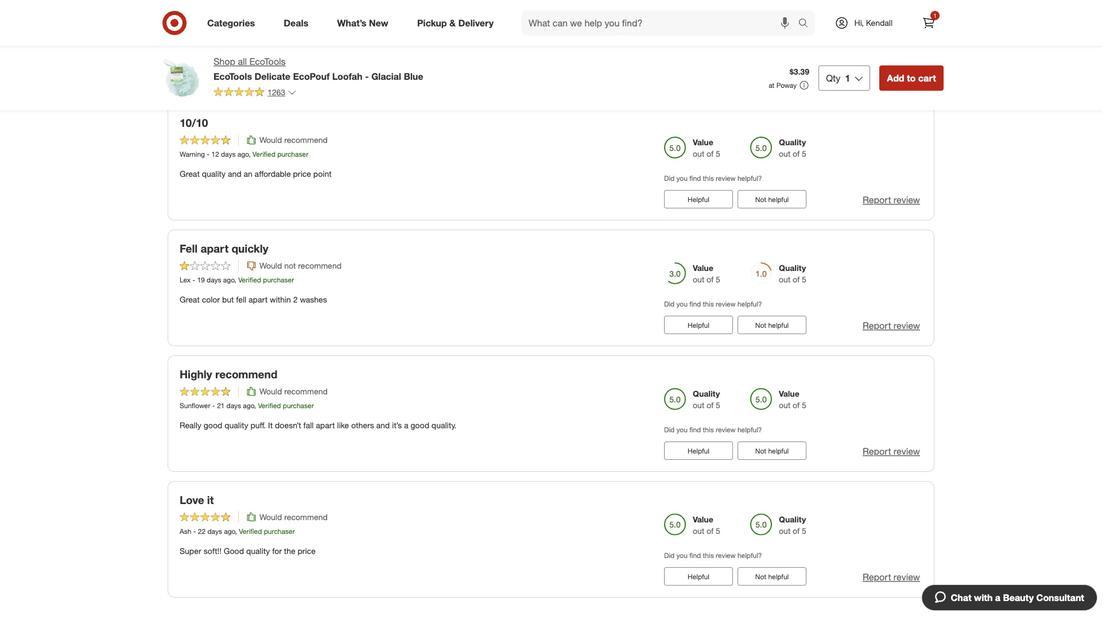 Task type: locate. For each thing, give the bounding box(es) containing it.
1 horizontal spatial it
[[378, 55, 383, 65]]

verified for highly recommend
[[258, 401, 281, 410]]

10
[[233, 24, 240, 33]]

it's up recycled
[[251, 43, 261, 53]]

it's left nice
[[412, 43, 422, 53]]

great down warning
[[180, 169, 200, 179]]

helpful?
[[738, 48, 762, 57], [738, 174, 762, 183], [738, 300, 762, 308], [738, 425, 762, 434], [738, 551, 762, 560]]

4 helpful from the top
[[688, 572, 709, 581]]

would recommend up "hold"
[[259, 9, 328, 19]]

recommend up point
[[284, 135, 328, 145]]

3 not helpful button from the top
[[738, 316, 807, 334]]

purchaser for highly recommend
[[283, 401, 314, 410]]

4 helpful from the top
[[768, 446, 789, 455]]

not down even
[[521, 55, 532, 65]]

quality out of 5 for love it
[[779, 514, 807, 536]]

1263
[[268, 87, 285, 97]]

0 vertical spatial with
[[543, 43, 558, 53]]

report review
[[863, 69, 920, 80], [863, 194, 920, 206], [863, 320, 920, 331], [863, 446, 920, 457], [863, 571, 920, 583]]

dense.
[[317, 55, 341, 65]]

5 helpful? from the top
[[738, 551, 762, 560]]

5 you from the top
[[677, 551, 688, 560]]

3 not from the top
[[755, 321, 766, 329]]

1
[[934, 12, 937, 19], [845, 72, 850, 84]]

verified up great quality and an affordable price point
[[252, 150, 275, 158]]

price right the
[[298, 546, 316, 556]]

report review button for it
[[863, 571, 920, 584]]

purchaser up "hold"
[[299, 24, 330, 33]]

helpful? for recommend
[[738, 425, 762, 434]]

you for it
[[677, 551, 688, 560]]

1 great from the top
[[180, 169, 200, 179]]

4 find from the top
[[690, 425, 701, 434]]

would inside size is way too big. it's difficult to hold while lathering and using. it's nice and soft, lathers easily even with bar soap. i love that's it's made from recycled material. very dense. note that it says to replace every 30 days. would not purchase again only due to size.
[[496, 55, 518, 65]]

1 not from the top
[[755, 69, 766, 78]]

purchaser up 'within'
[[263, 276, 294, 284]]

2 would recommend from the top
[[259, 135, 328, 145]]

5 did from the top
[[664, 551, 675, 560]]

great color but fell apart within 2 washes
[[180, 295, 327, 305]]

2 report from the top
[[863, 194, 891, 206]]

purchaser up for on the left
[[264, 527, 295, 535]]

recommend up the
[[284, 512, 328, 522]]

report for it
[[863, 571, 891, 583]]

ago for highly recommend
[[243, 401, 254, 410]]

10/10
[[180, 116, 208, 129]]

1 vertical spatial with
[[974, 592, 993, 603]]

3 report review button from the top
[[863, 319, 920, 332]]

would recommend for love it
[[259, 512, 328, 522]]

love it
[[180, 493, 214, 506]]

good
[[204, 420, 222, 430], [411, 420, 429, 430]]

hi, kendall
[[855, 18, 893, 28]]

would up coloradotarget - 10 days ago verified purchaser
[[259, 9, 282, 19]]

1 report review button from the top
[[863, 68, 920, 81]]

it inside size is way too big. it's difficult to hold while lathering and using. it's nice and soft, lathers easily even with bar soap. i love that's it's made from recycled material. very dense. note that it says to replace every 30 days. would not purchase again only due to size.
[[378, 55, 383, 65]]

0 vertical spatial not
[[521, 55, 532, 65]]

did
[[664, 48, 675, 57], [664, 174, 675, 183], [664, 300, 675, 308], [664, 425, 675, 434], [664, 551, 675, 560]]

not helpful button for apart
[[738, 316, 807, 334]]

3 this from the top
[[703, 300, 714, 308]]

&
[[450, 17, 456, 28]]

3 report from the top
[[863, 320, 891, 331]]

verified up great color but fell apart within 2 washes at the top left of page
[[238, 276, 261, 284]]

4 report review button from the top
[[863, 445, 920, 458]]

value
[[779, 12, 800, 22], [693, 137, 713, 147], [693, 263, 713, 273], [779, 389, 800, 399], [693, 514, 713, 524]]

1 you from the top
[[677, 48, 688, 57]]

1 horizontal spatial good
[[411, 420, 429, 430]]

this for it
[[703, 551, 714, 560]]

recommend up fall
[[284, 386, 328, 396]]

qty 1
[[826, 72, 850, 84]]

1 find from the top
[[690, 48, 701, 57]]

5 report review button from the top
[[863, 571, 920, 584]]

1 vertical spatial a
[[995, 592, 1001, 603]]

3 did from the top
[[664, 300, 675, 308]]

this
[[703, 48, 714, 57], [703, 174, 714, 183], [703, 300, 714, 308], [703, 425, 714, 434], [703, 551, 714, 560]]

sunflower
[[180, 401, 210, 410]]

hold
[[301, 43, 316, 53]]

verified up super soft!! good quality for the price
[[239, 527, 262, 535]]

would recommend for highly recommend
[[259, 386, 328, 396]]

material.
[[266, 55, 296, 65]]

2 good from the left
[[411, 420, 429, 430]]

- left 12
[[207, 150, 210, 158]]

with right the chat
[[974, 592, 993, 603]]

- left 22
[[193, 527, 196, 535]]

to inside add to cart button
[[907, 72, 916, 84]]

, up "an"
[[249, 150, 251, 158]]

3 helpful button from the top
[[664, 441, 733, 460]]

report review for apart
[[863, 320, 920, 331]]

value out of 5 for fell apart quickly
[[693, 263, 720, 284]]

0 vertical spatial apart
[[201, 242, 229, 255]]

and up that
[[373, 43, 386, 53]]

What can we help you find? suggestions appear below search field
[[522, 10, 801, 36]]

2 great from the top
[[180, 295, 200, 305]]

3 did you find this review helpful? from the top
[[664, 300, 762, 308]]

not helpful for it
[[755, 572, 789, 581]]

point
[[313, 169, 332, 179]]

value out of 5 for love it
[[693, 514, 720, 536]]

1 vertical spatial it
[[207, 493, 214, 506]]

with
[[543, 43, 558, 53], [974, 592, 993, 603]]

0 vertical spatial 1
[[934, 12, 937, 19]]

0 vertical spatial it's
[[180, 55, 189, 65]]

made
[[192, 55, 212, 65]]

coloradotarget - 10 days ago verified purchaser
[[180, 24, 330, 33]]

4 did from the top
[[664, 425, 675, 434]]

size is way too big. it's difficult to hold while lathering and using. it's nice and soft, lathers easily even with bar soap. i love that's it's made from recycled material. very dense. note that it says to replace every 30 days. would not purchase again only due to size.
[[180, 43, 636, 76]]

purchaser
[[299, 24, 330, 33], [277, 150, 308, 158], [263, 276, 294, 284], [283, 401, 314, 410], [264, 527, 295, 535]]

days for 10/10
[[221, 150, 236, 158]]

4 report review from the top
[[863, 446, 920, 457]]

2 helpful button from the top
[[664, 316, 733, 334]]

did for it
[[664, 551, 675, 560]]

4 would recommend from the top
[[259, 512, 328, 522]]

- left 10
[[228, 24, 231, 33]]

0 vertical spatial ecotools
[[249, 56, 286, 67]]

helpful? for apart
[[738, 300, 762, 308]]

3 you from the top
[[677, 300, 688, 308]]

2 not helpful button from the top
[[738, 190, 807, 209]]

blue
[[404, 71, 423, 82]]

days right 19
[[207, 276, 221, 284]]

helpful
[[768, 69, 789, 78], [768, 195, 789, 204], [768, 321, 789, 329], [768, 446, 789, 455], [768, 572, 789, 581]]

30
[[464, 55, 473, 65]]

what's new link
[[327, 10, 403, 36]]

highly
[[180, 367, 212, 381]]

you for recommend
[[677, 425, 688, 434]]

helpful for apart
[[768, 321, 789, 329]]

2 horizontal spatial apart
[[316, 420, 335, 430]]

and
[[373, 43, 386, 53], [441, 43, 455, 53], [228, 169, 241, 179], [376, 420, 390, 430]]

4 not helpful from the top
[[755, 446, 789, 455]]

2 report review button from the top
[[863, 194, 920, 207]]

, for fell apart quickly
[[234, 276, 236, 284]]

cart
[[918, 72, 936, 84]]

1 horizontal spatial it's
[[392, 420, 402, 430]]

purchaser up affordable
[[277, 150, 308, 158]]

0 vertical spatial great
[[180, 169, 200, 179]]

- left 19
[[193, 276, 195, 284]]

0 horizontal spatial good
[[204, 420, 222, 430]]

fall
[[303, 420, 314, 430]]

ago up puff.
[[243, 401, 254, 410]]

3 not helpful from the top
[[755, 321, 789, 329]]

would recommend up doesn't
[[259, 386, 328, 396]]

with inside size is way too big. it's difficult to hold while lathering and using. it's nice and soft, lathers easily even with bar soap. i love that's it's made from recycled material. very dense. note that it says to replace every 30 days. would not purchase again only due to size.
[[543, 43, 558, 53]]

1 vertical spatial apart
[[249, 295, 268, 305]]

using.
[[388, 43, 410, 53]]

0 horizontal spatial with
[[543, 43, 558, 53]]

2 helpful from the top
[[688, 321, 709, 329]]

would up the warning - 12 days ago , verified purchaser
[[259, 135, 282, 145]]

you for apart
[[677, 300, 688, 308]]

and right others
[[376, 420, 390, 430]]

1 this from the top
[[703, 48, 714, 57]]

3 find from the top
[[690, 300, 701, 308]]

did for apart
[[664, 300, 675, 308]]

, up puff.
[[254, 401, 256, 410]]

5 this from the top
[[703, 551, 714, 560]]

0 vertical spatial it
[[378, 55, 383, 65]]

would recommend up the
[[259, 512, 328, 522]]

warning - 12 days ago , verified purchaser
[[180, 150, 308, 158]]

days right 22
[[208, 527, 222, 535]]

with up purchase
[[543, 43, 558, 53]]

days for fell apart quickly
[[207, 276, 221, 284]]

helpful for recommend
[[768, 446, 789, 455]]

ago up "an"
[[238, 150, 249, 158]]

2 vertical spatial apart
[[316, 420, 335, 430]]

1 horizontal spatial a
[[995, 592, 1001, 603]]

0 horizontal spatial it
[[207, 493, 214, 506]]

3 would recommend from the top
[[259, 386, 328, 396]]

1 horizontal spatial with
[[974, 592, 993, 603]]

2
[[293, 295, 298, 305]]

ago up but
[[223, 276, 234, 284]]

good down 21 on the left
[[204, 420, 222, 430]]

color
[[202, 295, 220, 305]]

quality
[[779, 137, 806, 147], [202, 169, 226, 179], [779, 263, 806, 273], [693, 389, 720, 399], [225, 420, 248, 430], [779, 514, 806, 524], [246, 546, 270, 556]]

5
[[802, 23, 807, 33], [716, 149, 720, 159], [802, 149, 807, 159], [716, 274, 720, 284], [802, 274, 807, 284], [716, 400, 720, 410], [802, 400, 807, 410], [716, 526, 720, 536], [802, 526, 807, 536]]

great
[[180, 169, 200, 179], [180, 295, 200, 305]]

it's inside size is way too big. it's difficult to hold while lathering and using. it's nice and soft, lathers easily even with bar soap. i love that's it's made from recycled material. very dense. note that it says to replace every 30 days. would not purchase again only due to size.
[[180, 55, 189, 65]]

4 helpful? from the top
[[738, 425, 762, 434]]

days for highly recommend
[[227, 401, 241, 410]]

apart right the fell in the left top of the page
[[201, 242, 229, 255]]

not
[[521, 55, 532, 65], [284, 261, 296, 271]]

0 horizontal spatial not
[[284, 261, 296, 271]]

1 helpful? from the top
[[738, 48, 762, 57]]

nice
[[424, 43, 439, 53]]

5 not helpful button from the top
[[738, 567, 807, 585]]

would down easily
[[496, 55, 518, 65]]

4 did you find this review helpful? from the top
[[664, 425, 762, 434]]

4 this from the top
[[703, 425, 714, 434]]

5 find from the top
[[690, 551, 701, 560]]

- for 10/10
[[207, 150, 210, 158]]

like
[[337, 420, 349, 430]]

1 horizontal spatial it's
[[412, 43, 422, 53]]

apart right fall
[[316, 420, 335, 430]]

it right that
[[378, 55, 383, 65]]

ecotools up delicate
[[249, 56, 286, 67]]

purchaser up fall
[[283, 401, 314, 410]]

great down lex
[[180, 295, 200, 305]]

not helpful for recommend
[[755, 446, 789, 455]]

4 helpful button from the top
[[664, 567, 733, 585]]

search button
[[793, 10, 821, 38]]

i
[[596, 43, 598, 53]]

value out of 5 for 10/10
[[693, 137, 720, 159]]

would up for on the left
[[259, 512, 282, 522]]

shop all ecotools ecotools delicate ecopouf loofah - glacial blue
[[214, 56, 423, 82]]

it right love at bottom
[[207, 493, 214, 506]]

verified up it
[[258, 401, 281, 410]]

22
[[198, 527, 206, 535]]

verified
[[274, 24, 297, 33], [252, 150, 275, 158], [238, 276, 261, 284], [258, 401, 281, 410], [239, 527, 262, 535]]

3 helpful from the top
[[688, 446, 709, 455]]

- down that
[[365, 71, 369, 82]]

it's
[[180, 55, 189, 65], [392, 420, 402, 430]]

days right 21 on the left
[[227, 401, 241, 410]]

4 report from the top
[[863, 446, 891, 457]]

5 report from the top
[[863, 571, 891, 583]]

good
[[224, 546, 244, 556]]

4 not from the top
[[755, 446, 766, 455]]

5 helpful from the top
[[768, 572, 789, 581]]

it's right others
[[392, 420, 402, 430]]

, up fell
[[234, 276, 236, 284]]

2 helpful? from the top
[[738, 174, 762, 183]]

2 report review from the top
[[863, 194, 920, 206]]

1 report review from the top
[[863, 69, 920, 80]]

report review button
[[863, 68, 920, 81], [863, 194, 920, 207], [863, 319, 920, 332], [863, 445, 920, 458], [863, 571, 920, 584]]

1 vertical spatial great
[[180, 295, 200, 305]]

delivery
[[458, 17, 494, 28]]

1 not helpful button from the top
[[738, 64, 807, 83]]

price left point
[[293, 169, 311, 179]]

days right 12
[[221, 150, 236, 158]]

with inside button
[[974, 592, 993, 603]]

1 vertical spatial it's
[[392, 420, 402, 430]]

2 did from the top
[[664, 174, 675, 183]]

apart right fell
[[249, 295, 268, 305]]

due
[[609, 55, 623, 65]]

4 you from the top
[[677, 425, 688, 434]]

would recommend up affordable
[[259, 135, 328, 145]]

2 you from the top
[[677, 174, 688, 183]]

,
[[249, 150, 251, 158], [234, 276, 236, 284], [254, 401, 256, 410], [235, 527, 237, 535]]

3 report review from the top
[[863, 320, 920, 331]]

would recommend for 10/10
[[259, 135, 328, 145]]

it
[[268, 420, 273, 430]]

2 not helpful from the top
[[755, 195, 789, 204]]

delicate
[[255, 71, 290, 82]]

not helpful
[[755, 69, 789, 78], [755, 195, 789, 204], [755, 321, 789, 329], [755, 446, 789, 455], [755, 572, 789, 581]]

doesn't
[[275, 420, 301, 430]]

helpful? for it
[[738, 551, 762, 560]]

1 link
[[916, 10, 941, 36]]

it
[[378, 55, 383, 65], [207, 493, 214, 506]]

love
[[180, 493, 204, 506]]

0 horizontal spatial it's
[[180, 55, 189, 65]]

2 not from the top
[[755, 195, 766, 204]]

3 helpful from the top
[[768, 321, 789, 329]]

2 helpful from the top
[[768, 195, 789, 204]]

1 right qty
[[845, 72, 850, 84]]

to left "hold"
[[291, 43, 298, 53]]

would up sunflower - 21 days ago , verified purchaser at the left bottom of page
[[259, 386, 282, 396]]

helpful button
[[664, 190, 733, 209], [664, 316, 733, 334], [664, 441, 733, 460], [664, 567, 733, 585]]

it's down size
[[180, 55, 189, 65]]

0 horizontal spatial 1
[[845, 72, 850, 84]]

quality out of 5 for fell apart quickly
[[779, 263, 807, 284]]

fell
[[236, 295, 246, 305]]

what's
[[337, 17, 367, 28]]

0 vertical spatial a
[[404, 420, 408, 430]]

5 report review from the top
[[863, 571, 920, 583]]

this for apart
[[703, 300, 714, 308]]

this for recommend
[[703, 425, 714, 434]]

out
[[779, 23, 791, 33], [693, 149, 705, 159], [779, 149, 791, 159], [693, 274, 705, 284], [779, 274, 791, 284], [693, 400, 705, 410], [779, 400, 791, 410], [693, 526, 705, 536], [779, 526, 791, 536]]

every
[[442, 55, 461, 65]]

not
[[755, 69, 766, 78], [755, 195, 766, 204], [755, 321, 766, 329], [755, 446, 766, 455], [755, 572, 766, 581]]

not helpful for apart
[[755, 321, 789, 329]]

5 did you find this review helpful? from the top
[[664, 551, 762, 560]]

$3.39
[[790, 67, 809, 77]]

quality out of 5
[[779, 137, 807, 159], [779, 263, 807, 284], [693, 389, 720, 410], [779, 514, 807, 536]]

verified for fell apart quickly
[[238, 276, 261, 284]]

0 horizontal spatial it's
[[251, 43, 261, 53]]

not for apart
[[755, 321, 766, 329]]

1 vertical spatial 1
[[845, 72, 850, 84]]

helpful button for recommend
[[664, 441, 733, 460]]

would down quickly
[[259, 261, 282, 271]]

0 horizontal spatial apart
[[201, 242, 229, 255]]

did you find this review helpful? for recommend
[[664, 425, 762, 434]]

3 helpful? from the top
[[738, 300, 762, 308]]

apart
[[201, 242, 229, 255], [249, 295, 268, 305], [316, 420, 335, 430]]

0 vertical spatial price
[[293, 169, 311, 179]]

5 not from the top
[[755, 572, 766, 581]]

1 horizontal spatial not
[[521, 55, 532, 65]]

a left beauty
[[995, 592, 1001, 603]]

good left "quality."
[[411, 420, 429, 430]]

a left "quality."
[[404, 420, 408, 430]]

price
[[293, 169, 311, 179], [298, 546, 316, 556]]

verified for love it
[[239, 527, 262, 535]]

1 right kendall
[[934, 12, 937, 19]]

, up good
[[235, 527, 237, 535]]

5 not helpful from the top
[[755, 572, 789, 581]]

4 not helpful button from the top
[[738, 441, 807, 460]]

- left 21 on the left
[[212, 401, 215, 410]]

ago up good
[[224, 527, 235, 535]]

report for apart
[[863, 320, 891, 331]]

- for fell apart quickly
[[193, 276, 195, 284]]

to right "add"
[[907, 72, 916, 84]]

helpful for recommend
[[688, 446, 709, 455]]

not up the 2 at left
[[284, 261, 296, 271]]

ecotools down shop
[[214, 71, 252, 82]]



Task type: describe. For each thing, give the bounding box(es) containing it.
really good quality puff. it doesn't fall apart like others and it's a good quality.
[[180, 420, 456, 430]]

did for recommend
[[664, 425, 675, 434]]

would for 10/10
[[259, 135, 282, 145]]

size
[[180, 43, 195, 53]]

chat with a beauty consultant
[[951, 592, 1084, 603]]

verified up difficult
[[274, 24, 297, 33]]

would not recommend
[[259, 261, 342, 271]]

verified for 10/10
[[252, 150, 275, 158]]

kendall
[[866, 18, 893, 28]]

deals link
[[274, 10, 323, 36]]

note
[[343, 55, 360, 65]]

purchaser for love it
[[264, 527, 295, 535]]

new
[[369, 17, 388, 28]]

value for 10/10
[[693, 137, 713, 147]]

again
[[570, 55, 590, 65]]

to down that's
[[625, 55, 632, 65]]

, for highly recommend
[[254, 401, 256, 410]]

add
[[887, 72, 904, 84]]

and left "an"
[[228, 169, 241, 179]]

easily
[[501, 43, 522, 53]]

1 helpful from the top
[[688, 195, 709, 204]]

way
[[205, 43, 219, 53]]

helpful button for apart
[[664, 316, 733, 334]]

lathers
[[475, 43, 499, 53]]

value for love it
[[693, 514, 713, 524]]

ago up difficult
[[259, 24, 270, 33]]

did you find this review helpful? for it
[[664, 551, 762, 560]]

find for recommend
[[690, 425, 701, 434]]

ago for 10/10
[[238, 150, 249, 158]]

from
[[214, 55, 231, 65]]

great quality and an affordable price point
[[180, 169, 332, 179]]

ago for fell apart quickly
[[223, 276, 234, 284]]

even
[[524, 43, 541, 53]]

quality out of 5 for 10/10
[[779, 137, 807, 159]]

categories
[[207, 17, 255, 28]]

helpful for apart
[[688, 321, 709, 329]]

value for fell apart quickly
[[693, 263, 713, 273]]

but
[[222, 295, 234, 305]]

that
[[362, 55, 376, 65]]

at poway
[[769, 81, 797, 90]]

size.
[[180, 66, 195, 76]]

not for recommend
[[755, 446, 766, 455]]

and up the every
[[441, 43, 455, 53]]

1 vertical spatial ecotools
[[214, 71, 252, 82]]

image of ecotools delicate ecopouf loofah - glacial blue image
[[158, 55, 204, 101]]

pickup & delivery link
[[407, 10, 508, 36]]

1 vertical spatial price
[[298, 546, 316, 556]]

2 this from the top
[[703, 174, 714, 183]]

great for fell apart quickly
[[180, 295, 200, 305]]

while
[[318, 43, 337, 53]]

days right 10
[[242, 24, 257, 33]]

lex
[[180, 276, 191, 284]]

1 report from the top
[[863, 69, 891, 80]]

loofah
[[332, 71, 363, 82]]

chat
[[951, 592, 972, 603]]

not inside size is way too big. it's difficult to hold while lathering and using. it's nice and soft, lathers easily even with bar soap. i love that's it's made from recycled material. very dense. note that it says to replace every 30 days. would not purchase again only due to size.
[[521, 55, 532, 65]]

soft,
[[457, 43, 473, 53]]

super
[[180, 546, 201, 556]]

lathering
[[339, 43, 370, 53]]

find for apart
[[690, 300, 701, 308]]

would for highly recommend
[[259, 386, 282, 396]]

1 horizontal spatial apart
[[249, 295, 268, 305]]

coloradotarget
[[180, 24, 226, 33]]

ash - 22 days ago , verified purchaser
[[180, 527, 295, 535]]

poway
[[777, 81, 797, 90]]

the
[[284, 546, 295, 556]]

love
[[600, 43, 615, 53]]

recommend up "hold"
[[284, 9, 328, 19]]

12
[[211, 150, 219, 158]]

shop
[[214, 56, 235, 67]]

2 it's from the left
[[412, 43, 422, 53]]

great for 10/10
[[180, 169, 200, 179]]

within
[[270, 295, 291, 305]]

very
[[299, 55, 314, 65]]

sunflower - 21 days ago , verified purchaser
[[180, 401, 314, 410]]

2 find from the top
[[690, 174, 701, 183]]

report review for it
[[863, 571, 920, 583]]

purchaser for fell apart quickly
[[263, 276, 294, 284]]

report for recommend
[[863, 446, 891, 457]]

1 good from the left
[[204, 420, 222, 430]]

days.
[[475, 55, 494, 65]]

bar
[[561, 43, 572, 53]]

find for it
[[690, 551, 701, 560]]

ash
[[180, 527, 191, 535]]

1 not helpful from the top
[[755, 69, 789, 78]]

days for love it
[[208, 527, 222, 535]]

report review button for recommend
[[863, 445, 920, 458]]

not for it
[[755, 572, 766, 581]]

hi,
[[855, 18, 864, 28]]

recommend up sunflower - 21 days ago , verified purchaser at the left bottom of page
[[215, 367, 277, 381]]

super soft!! good quality for the price
[[180, 546, 316, 556]]

1 did you find this review helpful? from the top
[[664, 48, 762, 57]]

to right says
[[404, 55, 411, 65]]

report review for recommend
[[863, 446, 920, 457]]

is
[[197, 43, 203, 53]]

1 did from the top
[[664, 48, 675, 57]]

1263 link
[[214, 87, 297, 100]]

recommend up "washes"
[[298, 261, 342, 271]]

1 helpful from the top
[[768, 69, 789, 78]]

pickup
[[417, 17, 447, 28]]

ecopouf
[[293, 71, 330, 82]]

big.
[[235, 43, 248, 53]]

- for love it
[[193, 527, 196, 535]]

- for highly recommend
[[212, 401, 215, 410]]

lex - 19 days ago , verified purchaser
[[180, 276, 294, 284]]

at
[[769, 81, 775, 90]]

1 horizontal spatial 1
[[934, 12, 937, 19]]

soap.
[[575, 43, 594, 53]]

not helpful button for recommend
[[738, 441, 807, 460]]

fell
[[180, 242, 198, 255]]

helpful button for it
[[664, 567, 733, 585]]

not helpful button for it
[[738, 567, 807, 585]]

an
[[244, 169, 252, 179]]

1 it's from the left
[[251, 43, 261, 53]]

search
[[793, 18, 821, 30]]

highly recommend
[[180, 367, 277, 381]]

fell apart quickly
[[180, 242, 268, 255]]

helpful for it
[[768, 572, 789, 581]]

chat with a beauty consultant button
[[922, 584, 1098, 611]]

really
[[180, 420, 201, 430]]

purchaser for 10/10
[[277, 150, 308, 158]]

- inside shop all ecotools ecotools delicate ecopouf loofah - glacial blue
[[365, 71, 369, 82]]

qty
[[826, 72, 841, 84]]

1 helpful button from the top
[[664, 190, 733, 209]]

all
[[238, 56, 247, 67]]

washes
[[300, 295, 327, 305]]

quickly
[[232, 242, 268, 255]]

pickup & delivery
[[417, 17, 494, 28]]

would for fell apart quickly
[[259, 261, 282, 271]]

puff.
[[251, 420, 266, 430]]

beauty
[[1003, 592, 1034, 603]]

helpful for it
[[688, 572, 709, 581]]

ago for love it
[[224, 527, 235, 535]]

would for love it
[[259, 512, 282, 522]]

report review button for apart
[[863, 319, 920, 332]]

only
[[592, 55, 607, 65]]

what's new
[[337, 17, 388, 28]]

0 horizontal spatial a
[[404, 420, 408, 430]]

replace
[[413, 55, 440, 65]]

1 would recommend from the top
[[259, 9, 328, 19]]

, for love it
[[235, 527, 237, 535]]

, for 10/10
[[249, 150, 251, 158]]

glacial
[[371, 71, 401, 82]]

1 vertical spatial not
[[284, 261, 296, 271]]

a inside button
[[995, 592, 1001, 603]]

did you find this review helpful? for apart
[[664, 300, 762, 308]]

2 did you find this review helpful? from the top
[[664, 174, 762, 183]]



Task type: vqa. For each thing, say whether or not it's contained in the screenshot.


